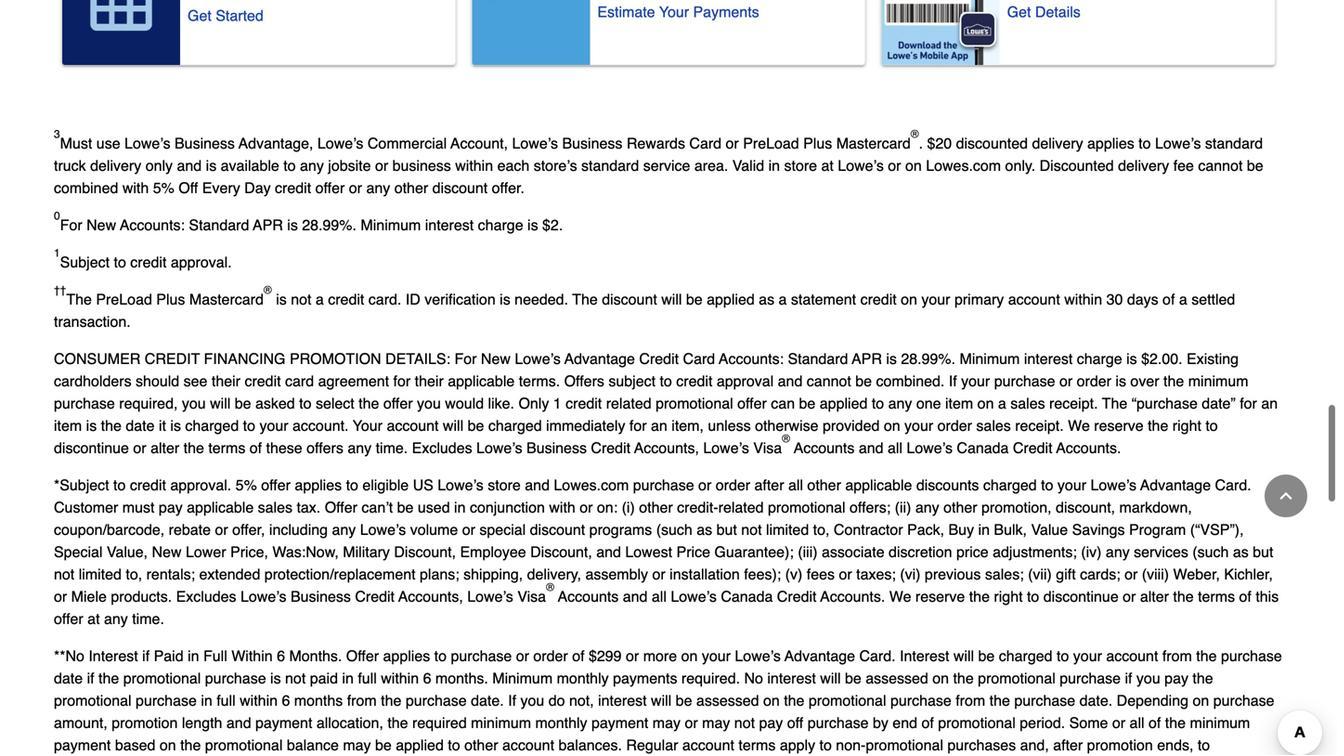 Task type: describe. For each thing, give the bounding box(es) containing it.
(ii)
[[895, 499, 912, 516]]

you down see in the left of the page
[[182, 395, 206, 412]]

terms inside consumer credit financing promotion details: for new lowe's advantage credit card accounts: standard apr is 28.99%. minimum interest charge is $2.00. existing cardholders should see their credit card agreement for their applicable terms. offers subject to credit approval and cannot be combined. if your purchase or order is over the minimum purchase required, you will be asked to select the offer you would like. only 1 credit related promotional offer can be applied to any one item on a sales receipt. the "purchase date" for an item is the date it is charged to your account. your account will be charged immediately for an item, unless otherwise provided on your order sales receipt. we reserve the right to discontinue or alter the terms of these offers any time. excludes lowe's business credit accounts, lowe's visa
[[208, 440, 246, 457]]

your up some
[[1074, 648, 1103, 665]]

cannot inside consumer credit financing promotion details: for new lowe's advantage credit card accounts: standard apr is 28.99%. minimum interest charge is $2.00. existing cardholders should see their credit card agreement for their applicable terms. offers subject to credit approval and cannot be combined. if your purchase or order is over the minimum purchase required, you will be asked to select the offer you would like. only 1 credit related promotional offer can be applied to any one item on a sales receipt. the "purchase date" for an item is the date it is charged to your account. your account will be charged immediately for an item, unless otherwise provided on your order sales receipt. we reserve the right to discontinue or alter the terms of these offers any time. excludes lowe's business credit accounts, lowe's visa
[[807, 373, 852, 390]]

2 their from the left
[[415, 373, 444, 390]]

lowe's inside ® accounts and all lowe's canada credit accounts. we reserve the right to discontinue or alter the terms of this offer at any time.
[[671, 588, 717, 605]]

lowes.com inside 3 must use   lowe's business advantage, lowe's commercial account, lowe's business rewards card or preload plus mastercard ® . $20 discounted delivery applies to lowe's standard truck delivery only and is available to any jobsite or business within each store's standard service area. valid in store at lowe's or on lowes.com only. discounted delivery fee cannot be combined with 5% off every day credit offer or any other discount offer.
[[926, 157, 1002, 174]]

other up contractor
[[808, 477, 842, 494]]

0 horizontal spatial to,
[[126, 566, 142, 583]]

only
[[146, 157, 173, 174]]

offer.
[[492, 179, 525, 197]]

required
[[412, 715, 467, 732]]

in left full
[[188, 648, 199, 665]]

2 horizontal spatial for
[[1240, 395, 1258, 412]]

0 horizontal spatial for
[[393, 373, 411, 390]]

1 their from the left
[[212, 373, 241, 390]]

day
[[244, 179, 271, 197]]

all inside ® accounts and all lowe's canada credit accounts.
[[888, 440, 903, 457]]

(vi)
[[900, 566, 921, 583]]

end
[[893, 715, 918, 732]]

1 horizontal spatial full
[[358, 670, 377, 687]]

on inside †† the preload plus mastercard ® is not a credit card. id verification is needed. the discount will be applied as a statement credit on your primary account within 30 days of a settled transaction.
[[901, 291, 918, 308]]

alter inside consumer credit financing promotion details: for new lowe's advantage credit card accounts: standard apr is 28.99%. minimum interest charge is $2.00. existing cardholders should see their credit card agreement for their applicable terms. offers subject to credit approval and cannot be combined. if your purchase or order is over the minimum purchase required, you will be asked to select the offer you would like. only 1 credit related promotional offer can be applied to any one item on a sales receipt. the "purchase date" for an item is the date it is charged to your account. your account will be charged immediately for an item, unless otherwise provided on your order sales receipt. we reserve the right to discontinue or alter the terms of these offers any time. excludes lowe's business credit accounts, lowe's visa
[[151, 440, 179, 457]]

business up off
[[175, 135, 235, 152]]

1 vertical spatial (such
[[1193, 544, 1229, 561]]

canada for contractor
[[721, 588, 773, 605]]

credit up asked
[[245, 373, 281, 390]]

alter inside ® accounts and all lowe's canada credit accounts. we reserve the right to discontinue or alter the terms of this offer at any time.
[[1141, 588, 1170, 605]]

discontinue inside ® accounts and all lowe's canada credit accounts. we reserve the right to discontinue or alter the terms of this offer at any time.
[[1044, 588, 1119, 605]]

right inside ® accounts and all lowe's canada credit accounts. we reserve the right to discontinue or alter the terms of this offer at any time.
[[994, 588, 1023, 605]]

with inside 3 must use   lowe's business advantage, lowe's commercial account, lowe's business rewards card or preload plus mastercard ® . $20 discounted delivery applies to lowe's standard truck delivery only and is available to any jobsite or business within each store's standard service area. valid in store at lowe's or on lowes.com only. discounted delivery fee cannot be combined with 5% off every day credit offer or any other discount offer.
[[122, 179, 149, 197]]

any up pack,
[[916, 499, 940, 516]]

transaction.
[[54, 313, 131, 330]]

advantage,
[[239, 135, 313, 152]]

any up military
[[332, 521, 356, 539]]

offer inside 3 must use   lowe's business advantage, lowe's commercial account, lowe's business rewards card or preload plus mastercard ® . $20 discounted delivery applies to lowe's standard truck delivery only and is available to any jobsite or business within each store's standard service area. valid in store at lowe's or on lowes.com only. discounted delivery fee cannot be combined with 5% off every day credit offer or any other discount offer.
[[315, 179, 345, 197]]

regular
[[627, 737, 679, 754]]

business up store's
[[562, 135, 623, 152]]

® inside †† the preload plus mastercard ® is not a credit card. id verification is needed. the discount will be applied as a statement credit on your primary account within 30 days of a settled transaction.
[[264, 284, 272, 297]]

do
[[549, 692, 565, 709]]

® inside 3 must use   lowe's business advantage, lowe's commercial account, lowe's business rewards card or preload plus mastercard ® . $20 discounted delivery applies to lowe's standard truck delivery only and is available to any jobsite or business within each store's standard service area. valid in store at lowe's or on lowes.com only. discounted delivery fee cannot be combined with 5% off every day credit offer or any other discount offer.
[[911, 128, 919, 141]]

*subject
[[54, 477, 109, 494]]

1 discount, from the left
[[394, 544, 456, 561]]

all inside the **no interest if paid in full within 6 months. offer applies to purchase or order of $299 or more on your lowe's advantage card. interest will be charged to your account from the purchase date if the promotional purchase is not paid in full within 6 months. minimum monthly payments required. no interest will be assessed on the promotional purchase if you pay the promotional purchase in full within 6 months from the purchase date. if you do not, interest will be assessed on the promotional purchase from the purchase date. depending on purchase amount, promotion length and payment allocation, the required minimum monthly payment may or may not pay off purchase by end of promotional period. some or all of the minimum payment based on the promotional balance may be applied to other account balances. regular account terms apply to non-promotional purchases and, after promotion ends
[[1130, 715, 1145, 732]]

in right buy
[[979, 521, 990, 539]]

2 interest from the left
[[900, 648, 950, 665]]

and inside the **no interest if paid in full within 6 months. offer applies to purchase or order of $299 or more on your lowe's advantage card. interest will be charged to your account from the purchase date if the promotional purchase is not paid in full within 6 months. minimum monthly payments required. no interest will be assessed on the promotional purchase if you pay the promotional purchase in full within 6 months from the purchase date. if you do not, interest will be assessed on the promotional purchase from the purchase date. depending on purchase amount, promotion length and payment allocation, the required minimum monthly payment may or may not pay off purchase by end of promotional period. some or all of the minimum payment based on the promotional balance may be applied to other account balances. regular account terms apply to non-promotional purchases and, after promotion ends
[[227, 715, 251, 732]]

1 vertical spatial monthly
[[536, 715, 588, 732]]

0 vertical spatial but
[[717, 521, 737, 539]]

your inside button
[[659, 3, 689, 20]]

1 horizontal spatial if
[[142, 648, 150, 665]]

(iii)
[[798, 544, 818, 561]]

payments
[[693, 3, 760, 20]]

a inside consumer credit financing promotion details: for new lowe's advantage credit card accounts: standard apr is 28.99%. minimum interest charge is $2.00. existing cardholders should see their credit card agreement for their applicable terms. offers subject to credit approval and cannot be combined. if your purchase or order is over the minimum purchase required, you will be asked to select the offer you would like. only 1 credit related promotional offer can be applied to any one item on a sales receipt. the "purchase date" for an item is the date it is charged to your account. your account will be charged immediately for an item, unless otherwise provided on your order sales receipt. we reserve the right to discontinue or alter the terms of these offers any time. excludes lowe's business credit accounts, lowe's visa
[[999, 395, 1007, 412]]

with inside *subject to credit approval. 5% offer applies to eligible us lowe's store and lowes.com purchase or order after all other applicable discounts charged to your lowe's advantage card. customer must pay applicable sales tax. offer can't be used in conjunction with or on: (i) other credit-related promotional offers; (ii) any other promotion, discount, markdown, coupon/barcode, rebate or offer, including any lowe's volume or special discount programs (such as but not limited to, contractor pack, buy in bulk, value savings program ("vsp"), special value, new lower price, was:now, military discount, employee discount, and lowest price guarantee); (iii) associate discretion price adjustments; (iv) any services (such as but not limited to, rentals; extended protection/replacement plans; shipping, delivery, assembly or installation fees); (v) fees or taxes; (vi) previous sales; (vii) gift cards; or (viii) weber, kichler, or miele products. excludes lowe's business credit accounts, lowe's visa
[[549, 499, 576, 516]]

account,
[[451, 135, 508, 152]]

a smartphone displaying a preview of the lowe's mobile app. image
[[882, 0, 1000, 65]]

††
[[54, 284, 66, 297]]

discounted
[[956, 135, 1028, 152]]

(vii)
[[1028, 566, 1052, 583]]

2 horizontal spatial applicable
[[846, 477, 913, 494]]

and inside ® accounts and all lowe's canada credit accounts. we reserve the right to discontinue or alter the terms of this offer at any time.
[[623, 588, 648, 605]]

credit inside ® accounts and all lowe's canada credit accounts. we reserve the right to discontinue or alter the terms of this offer at any time.
[[777, 588, 817, 605]]

miele
[[71, 588, 107, 605]]

2 horizontal spatial from
[[1163, 648, 1193, 665]]

charge inside consumer credit financing promotion details: for new lowe's advantage credit card accounts: standard apr is 28.99%. minimum interest charge is $2.00. existing cardholders should see their credit card agreement for their applicable terms. offers subject to credit approval and cannot be combined. if your purchase or order is over the minimum purchase required, you will be asked to select the offer you would like. only 1 credit related promotional offer can be applied to any one item on a sales receipt. the "purchase date" for an item is the date it is charged to your account. your account will be charged immediately for an item, unless otherwise provided on your order sales receipt. we reserve the right to discontinue or alter the terms of these offers any time. excludes lowe's business credit accounts, lowe's visa
[[1077, 350, 1123, 368]]

accounts, inside consumer credit financing promotion details: for new lowe's advantage credit card accounts: standard apr is 28.99%. minimum interest charge is $2.00. existing cardholders should see their credit card agreement for their applicable terms. offers subject to credit approval and cannot be combined. if your purchase or order is over the minimum purchase required, you will be asked to select the offer you would like. only 1 credit related promotional offer can be applied to any one item on a sales receipt. the "purchase date" for an item is the date it is charged to your account. your account will be charged immediately for an item, unless otherwise provided on your order sales receipt. we reserve the right to discontinue or alter the terms of these offers any time. excludes lowe's business credit accounts, lowe's visa
[[635, 440, 699, 457]]

to inside ® accounts and all lowe's canada credit accounts. we reserve the right to discontinue or alter the terms of this offer at any time.
[[1027, 588, 1040, 605]]

you up depending
[[1137, 670, 1161, 687]]

new inside consumer credit financing promotion details: for new lowe's advantage credit card accounts: standard apr is 28.99%. minimum interest charge is $2.00. existing cardholders should see their credit card agreement for their applicable terms. offers subject to credit approval and cannot be combined. if your purchase or order is over the minimum purchase required, you will be asked to select the offer you would like. only 1 credit related promotional offer can be applied to any one item on a sales receipt. the "purchase date" for an item is the date it is charged to your account. your account will be charged immediately for an item, unless otherwise provided on your order sales receipt. we reserve the right to discontinue or alter the terms of these offers any time. excludes lowe's business credit accounts, lowe's visa
[[481, 350, 511, 368]]

and up assembly
[[597, 544, 621, 561]]

1 horizontal spatial promotion
[[1088, 737, 1154, 754]]

credit inside *subject to credit approval. 5% offer applies to eligible us lowe's store and lowes.com purchase or order after all other applicable discounts charged to your lowe's advantage card. customer must pay applicable sales tax. offer can't be used in conjunction with or on: (i) other credit-related promotional offers; (ii) any other promotion, discount, markdown, coupon/barcode, rebate or offer, including any lowe's volume or special discount programs (such as but not limited to, contractor pack, buy in bulk, value savings program ("vsp"), special value, new lower price, was:now, military discount, employee discount, and lowest price guarantee); (iii) associate discretion price adjustments; (iv) any services (such as but not limited to, rentals; extended protection/replacement plans; shipping, delivery, assembly or installation fees); (v) fees or taxes; (vi) previous sales; (vii) gift cards; or (viii) weber, kichler, or miele products. excludes lowe's business credit accounts, lowe's visa
[[355, 588, 395, 605]]

credit-
[[677, 499, 719, 516]]

promotional down paid
[[123, 670, 201, 687]]

credit down offers
[[566, 395, 602, 412]]

0 horizontal spatial payment
[[54, 737, 111, 754]]

1 vertical spatial receipt.
[[1016, 417, 1064, 434]]

excludes inside consumer credit financing promotion details: for new lowe's advantage credit card accounts: standard apr is 28.99%. minimum interest charge is $2.00. existing cardholders should see their credit card agreement for their applicable terms. offers subject to credit approval and cannot be combined. if your purchase or order is over the minimum purchase required, you will be asked to select the offer you would like. only 1 credit related promotional offer can be applied to any one item on a sales receipt. the "purchase date" for an item is the date it is charged to your account. your account will be charged immediately for an item, unless otherwise provided on your order sales receipt. we reserve the right to discontinue or alter the terms of these offers any time. excludes lowe's business credit accounts, lowe's visa
[[412, 440, 472, 457]]

terms inside ® accounts and all lowe's canada credit accounts. we reserve the right to discontinue or alter the terms of this offer at any time.
[[1198, 588, 1236, 605]]

account inside †† the preload plus mastercard ® is not a credit card. id verification is needed. the discount will be applied as a statement credit on your primary account within 30 days of a settled transaction.
[[1009, 291, 1061, 308]]

your down one
[[905, 417, 934, 434]]

0 horizontal spatial may
[[343, 737, 371, 754]]

period.
[[1020, 715, 1066, 732]]

offers
[[307, 440, 344, 457]]

offer down details:
[[384, 395, 413, 412]]

off
[[788, 715, 804, 732]]

financing
[[204, 350, 286, 368]]

5% inside *subject to credit approval. 5% offer applies to eligible us lowe's store and lowes.com purchase or order after all other applicable discounts charged to your lowe's advantage card. customer must pay applicable sales tax. offer can't be used in conjunction with or on: (i) other credit-related promotional offers; (ii) any other promotion, discount, markdown, coupon/barcode, rebate or offer, including any lowe's volume or special discount programs (such as but not limited to, contractor pack, buy in bulk, value savings program ("vsp"), special value, new lower price, was:now, military discount, employee discount, and lowest price guarantee); (iii) associate discretion price adjustments; (iv) any services (such as but not limited to, rentals; extended protection/replacement plans; shipping, delivery, assembly or installation fees); (v) fees or taxes; (vi) previous sales; (vii) gift cards; or (viii) weber, kichler, or miele products. excludes lowe's business credit accounts, lowe's visa
[[236, 477, 257, 494]]

customer
[[54, 499, 118, 516]]

0 vertical spatial 6
[[277, 648, 285, 665]]

on:
[[597, 499, 618, 516]]

as inside †† the preload plus mastercard ® is not a credit card. id verification is needed. the discount will be applied as a statement credit on your primary account within 30 days of a settled transaction.
[[759, 291, 775, 308]]

credit up item,
[[677, 373, 713, 390]]

1 horizontal spatial delivery
[[1033, 135, 1084, 152]]

id
[[406, 291, 421, 308]]

2 horizontal spatial may
[[702, 715, 731, 732]]

offer inside the **no interest if paid in full within 6 months. offer applies to purchase or order of $299 or more on your lowe's advantage card. interest will be charged to your account from the purchase date if the promotional purchase is not paid in full within 6 months. minimum monthly payments required. no interest will be assessed on the promotional purchase if you pay the promotional purchase in full within 6 months from the purchase date. if you do not, interest will be assessed on the promotional purchase from the purchase date. depending on purchase amount, promotion length and payment allocation, the required minimum monthly payment may or may not pay off purchase by end of promotional period. some or all of the minimum payment based on the promotional balance may be applied to other account balances. regular account terms apply to non-promotional purchases and, after promotion ends
[[346, 648, 379, 665]]

program
[[1130, 521, 1187, 539]]

get started
[[188, 7, 264, 24]]

2 vertical spatial for
[[630, 417, 647, 434]]

1 horizontal spatial an
[[1262, 395, 1278, 412]]

account right regular
[[683, 737, 735, 754]]

$2.00.
[[1142, 350, 1183, 368]]

if inside consumer credit financing promotion details: for new lowe's advantage credit card accounts: standard apr is 28.99%. minimum interest charge is $2.00. existing cardholders should see their credit card agreement for their applicable terms. offers subject to credit approval and cannot be combined. if your purchase or order is over the minimum purchase required, you will be asked to select the offer you would like. only 1 credit related promotional offer can be applied to any one item on a sales receipt. the "purchase date" for an item is the date it is charged to your account. your account will be charged immediately for an item, unless otherwise provided on your order sales receipt. we reserve the right to discontinue or alter the terms of these offers any time. excludes lowe's business credit accounts, lowe's visa
[[949, 373, 957, 390]]

0 horizontal spatial from
[[347, 692, 377, 709]]

credit right statement
[[861, 291, 897, 308]]

and inside 3 must use   lowe's business advantage, lowe's commercial account, lowe's business rewards card or preload plus mastercard ® . $20 discounted delivery applies to lowe's standard truck delivery only and is available to any jobsite or business within each store's standard service area. valid in store at lowe's or on lowes.com only. discounted delivery fee cannot be combined with 5% off every day credit offer or any other discount offer.
[[177, 157, 202, 174]]

0 vertical spatial item
[[946, 395, 974, 412]]

installation
[[670, 566, 740, 583]]

applies inside *subject to credit approval. 5% offer applies to eligible us lowe's store and lowes.com purchase or order after all other applicable discounts charged to your lowe's advantage card. customer must pay applicable sales tax. offer can't be used in conjunction with or on: (i) other credit-related promotional offers; (ii) any other promotion, discount, markdown, coupon/barcode, rebate or offer, including any lowe's volume or special discount programs (such as but not limited to, contractor pack, buy in bulk, value savings program ("vsp"), special value, new lower price, was:now, military discount, employee discount, and lowest price guarantee); (iii) associate discretion price adjustments; (iv) any services (such as but not limited to, rentals; extended protection/replacement plans; shipping, delivery, assembly or installation fees); (v) fees or taxes; (vi) previous sales; (vii) gift cards; or (viii) weber, kichler, or miele products. excludes lowe's business credit accounts, lowe's visa
[[295, 477, 342, 494]]

® inside ® accounts and all lowe's canada credit accounts.
[[782, 432, 791, 445]]

3 must use   lowe's business advantage, lowe's commercial account, lowe's business rewards card or preload plus mastercard ® . $20 discounted delivery applies to lowe's standard truck delivery only and is available to any jobsite or business within each store's standard service area. valid in store at lowe's or on lowes.com only. discounted delivery fee cannot be combined with 5% off every day credit offer or any other discount offer.
[[54, 128, 1264, 197]]

other up buy
[[944, 499, 978, 516]]

advantage inside consumer credit financing promotion details: for new lowe's advantage credit card accounts: standard apr is 28.99%. minimum interest charge is $2.00. existing cardholders should see their credit card agreement for their applicable terms. offers subject to credit approval and cannot be combined. if your purchase or order is over the minimum purchase required, you will be asked to select the offer you would like. only 1 credit related promotional offer can be applied to any one item on a sales receipt. the "purchase date" for an item is the date it is charged to your account. your account will be charged immediately for an item, unless otherwise provided on your order sales receipt. we reserve the right to discontinue or alter the terms of these offers any time. excludes lowe's business credit accounts, lowe's visa
[[565, 350, 635, 368]]

promotional up amount,
[[54, 692, 132, 709]]

interest inside 0 for new accounts: standard apr is 28.99%. minimum interest charge is $2.
[[425, 217, 474, 234]]

0 for new accounts: standard apr is 28.99%. minimum interest charge is $2.
[[54, 209, 567, 234]]

fee
[[1174, 157, 1195, 174]]

0 horizontal spatial standard
[[582, 157, 639, 174]]

applied inside †† the preload plus mastercard ® is not a credit card. id verification is needed. the discount will be applied as a statement credit on your primary account within 30 days of a settled transaction.
[[707, 291, 755, 308]]

get started link
[[54, 0, 464, 73]]

allocation,
[[317, 715, 384, 732]]

the inside consumer credit financing promotion details: for new lowe's advantage credit card accounts: standard apr is 28.99%. minimum interest charge is $2.00. existing cardholders should see their credit card agreement for their applicable terms. offers subject to credit approval and cannot be combined. if your purchase or order is over the minimum purchase required, you will be asked to select the offer you would like. only 1 credit related promotional offer can be applied to any one item on a sales receipt. the "purchase date" for an item is the date it is charged to your account. your account will be charged immediately for an item, unless otherwise provided on your order sales receipt. we reserve the right to discontinue or alter the terms of these offers any time. excludes lowe's business credit accounts, lowe's visa
[[1103, 395, 1128, 412]]

charged inside *subject to credit approval. 5% offer applies to eligible us lowe's store and lowes.com purchase or order after all other applicable discounts charged to your lowe's advantage card. customer must pay applicable sales tax. offer can't be used in conjunction with or on: (i) other credit-related promotional offers; (ii) any other promotion, discount, markdown, coupon/barcode, rebate or offer, including any lowe's volume or special discount programs (such as but not limited to, contractor pack, buy in bulk, value savings program ("vsp"), special value, new lower price, was:now, military discount, employee discount, and lowest price guarantee); (iii) associate discretion price adjustments; (iv) any services (such as but not limited to, rentals; extended protection/replacement plans; shipping, delivery, assembly or installation fees); (v) fees or taxes; (vi) previous sales; (vii) gift cards; or (viii) weber, kichler, or miele products. excludes lowe's business credit accounts, lowe's visa
[[984, 477, 1037, 494]]

offer down approval
[[738, 395, 767, 412]]

credit down immediately at the bottom of page
[[591, 440, 631, 457]]

3
[[54, 128, 60, 141]]

on inside 3 must use   lowe's business advantage, lowe's commercial account, lowe's business rewards card or preload plus mastercard ® . $20 discounted delivery applies to lowe's standard truck delivery only and is available to any jobsite or business within each store's standard service area. valid in store at lowe's or on lowes.com only. discounted delivery fee cannot be combined with 5% off every day credit offer or any other discount offer.
[[906, 157, 922, 174]]

combined
[[54, 179, 118, 197]]

required.
[[682, 670, 740, 687]]

0 horizontal spatial delivery
[[90, 157, 141, 174]]

applies inside the **no interest if paid in full within 6 months. offer applies to purchase or order of $299 or more on your lowe's advantage card. interest will be charged to your account from the purchase date if the promotional purchase is not paid in full within 6 months. minimum monthly payments required. no interest will be assessed on the promotional purchase if you pay the promotional purchase in full within 6 months from the purchase date. if you do not, interest will be assessed on the promotional purchase from the purchase date. depending on purchase amount, promotion length and payment allocation, the required minimum monthly payment may or may not pay off purchase by end of promotional period. some or all of the minimum payment based on the promotional balance may be applied to other account balances. regular account terms apply to non-promotional purchases and, after promotion ends
[[383, 648, 430, 665]]

discretion
[[889, 544, 953, 561]]

balances.
[[559, 737, 622, 754]]

for inside consumer credit financing promotion details: for new lowe's advantage credit card accounts: standard apr is 28.99%. minimum interest charge is $2.00. existing cardholders should see their credit card agreement for their applicable terms. offers subject to credit approval and cannot be combined. if your purchase or order is over the minimum purchase required, you will be asked to select the offer you would like. only 1 credit related promotional offer can be applied to any one item on a sales receipt. the "purchase date" for an item is the date it is charged to your account. your account will be charged immediately for an item, unless otherwise provided on your order sales receipt. we reserve the right to discontinue or alter the terms of these offers any time. excludes lowe's business credit accounts, lowe's visa
[[455, 350, 477, 368]]

**no
[[54, 648, 84, 665]]

1 vertical spatial assessed
[[697, 692, 759, 709]]

1 vertical spatial but
[[1253, 544, 1274, 561]]

new inside *subject to credit approval. 5% offer applies to eligible us lowe's store and lowes.com purchase or order after all other applicable discounts charged to your lowe's advantage card. customer must pay applicable sales tax. offer can't be used in conjunction with or on: (i) other credit-related promotional offers; (ii) any other promotion, discount, markdown, coupon/barcode, rebate or offer, including any lowe's volume or special discount programs (such as but not limited to, contractor pack, buy in bulk, value savings program ("vsp"), special value, new lower price, was:now, military discount, employee discount, and lowest price guarantee); (iii) associate discretion price adjustments; (iv) any services (such as but not limited to, rentals; extended protection/replacement plans; shipping, delivery, assembly or installation fees); (v) fees or taxes; (vi) previous sales; (vii) gift cards; or (viii) weber, kichler, or miele products. excludes lowe's business credit accounts, lowe's visa
[[152, 544, 182, 561]]

not left paid
[[285, 670, 306, 687]]

buy
[[949, 521, 975, 539]]

associate
[[822, 544, 885, 561]]

for inside 0 for new accounts: standard apr is 28.99%. minimum interest charge is $2.
[[60, 217, 82, 234]]

0 horizontal spatial (such
[[657, 521, 693, 539]]

products.
[[111, 588, 172, 605]]

0 horizontal spatial item
[[54, 417, 82, 434]]

not down the no
[[735, 715, 755, 732]]

$2.
[[543, 217, 563, 234]]

date"
[[1202, 395, 1236, 412]]

1 horizontal spatial assessed
[[866, 670, 929, 687]]

within inside †† the preload plus mastercard ® is not a credit card. id verification is needed. the discount will be applied as a statement credit on your primary account within 30 days of a settled transaction.
[[1065, 291, 1103, 308]]

apr inside consumer credit financing promotion details: for new lowe's advantage credit card accounts: standard apr is 28.99%. minimum interest charge is $2.00. existing cardholders should see their credit card agreement for their applicable terms. offers subject to credit approval and cannot be combined. if your purchase or order is over the minimum purchase required, you will be asked to select the offer you would like. only 1 credit related promotional offer can be applied to any one item on a sales receipt. the "purchase date" for an item is the date it is charged to your account. your account will be charged immediately for an item, unless otherwise provided on your order sales receipt. we reserve the right to discontinue or alter the terms of these offers any time. excludes lowe's business credit accounts, lowe's visa
[[852, 350, 882, 368]]

area.
[[695, 157, 729, 174]]

any down jobsite
[[366, 179, 390, 197]]

markdown,
[[1120, 499, 1193, 516]]

accounts for combined.
[[794, 440, 855, 457]]

your right combined.
[[962, 373, 991, 390]]

all inside *subject to credit approval. 5% offer applies to eligible us lowe's store and lowes.com purchase or order after all other applicable discounts charged to your lowe's advantage card. customer must pay applicable sales tax. offer can't be used in conjunction with or on: (i) other credit-related promotional offers; (ii) any other promotion, discount, markdown, coupon/barcode, rebate or offer, including any lowe's volume or special discount programs (such as but not limited to, contractor pack, buy in bulk, value savings program ("vsp"), special value, new lower price, was:now, military discount, employee discount, and lowest price guarantee); (iii) associate discretion price adjustments; (iv) any services (such as but not limited to, rentals; extended protection/replacement plans; shipping, delivery, assembly or installation fees); (v) fees or taxes; (vi) previous sales; (vii) gift cards; or (viii) weber, kichler, or miele products. excludes lowe's business credit accounts, lowe's visa
[[789, 477, 804, 494]]

us
[[413, 477, 434, 494]]

within down within
[[240, 692, 278, 709]]

1 vertical spatial 6
[[423, 670, 431, 687]]

store's
[[534, 157, 577, 174]]

agreement
[[318, 373, 389, 390]]

paid
[[310, 670, 338, 687]]

price
[[957, 544, 989, 561]]

not up guarantee);
[[742, 521, 762, 539]]

military
[[343, 544, 390, 561]]

related inside consumer credit financing promotion details: for new lowe's advantage credit card accounts: standard apr is 28.99%. minimum interest charge is $2.00. existing cardholders should see their credit card agreement for their applicable terms. offers subject to credit approval and cannot be combined. if your purchase or order is over the minimum purchase required, you will be asked to select the offer you would like. only 1 credit related promotional offer can be applied to any one item on a sales receipt. the "purchase date" for an item is the date it is charged to your account. your account will be charged immediately for an item, unless otherwise provided on your order sales receipt. we reserve the right to discontinue or alter the terms of these offers any time. excludes lowe's business credit accounts, lowe's visa
[[606, 395, 652, 412]]

savings
[[1073, 521, 1125, 539]]

charged down see in the left of the page
[[185, 417, 239, 434]]

be inside *subject to credit approval. 5% offer applies to eligible us lowe's store and lowes.com purchase or order after all other applicable discounts charged to your lowe's advantage card. customer must pay applicable sales tax. offer can't be used in conjunction with or on: (i) other credit-related promotional offers; (ii) any other promotion, discount, markdown, coupon/barcode, rebate or offer, including any lowe's volume or special discount programs (such as but not limited to, contractor pack, buy in bulk, value savings program ("vsp"), special value, new lower price, was:now, military discount, employee discount, and lowest price guarantee); (iii) associate discretion price adjustments; (iv) any services (such as but not limited to, rentals; extended protection/replacement plans; shipping, delivery, assembly or installation fees); (v) fees or taxes; (vi) previous sales; (vii) gift cards; or (viii) weber, kichler, or miele products. excludes lowe's business credit accounts, lowe's visa
[[397, 499, 414, 516]]

2 vertical spatial 6
[[282, 692, 290, 709]]

conjunction
[[470, 499, 545, 516]]

credit left card.
[[328, 291, 364, 308]]

offers
[[564, 373, 605, 390]]

asked
[[255, 395, 295, 412]]

28.99%. inside consumer credit financing promotion details: for new lowe's advantage credit card accounts: standard apr is 28.99%. minimum interest charge is $2.00. existing cardholders should see their credit card agreement for their applicable terms. offers subject to credit approval and cannot be combined. if your purchase or order is over the minimum purchase required, you will be asked to select the offer you would like. only 1 credit related promotional offer can be applied to any one item on a sales receipt. the "purchase date" for an item is the date it is charged to your account. your account will be charged immediately for an item, unless otherwise provided on your order sales receipt. we reserve the right to discontinue or alter the terms of these offers any time. excludes lowe's business credit accounts, lowe's visa
[[901, 350, 956, 368]]

minimum inside the **no interest if paid in full within 6 months. offer applies to purchase or order of $299 or more on your lowe's advantage card. interest will be charged to your account from the purchase date if the promotional purchase is not paid in full within 6 months. minimum monthly payments required. no interest will be assessed on the promotional purchase if you pay the promotional purchase in full within 6 months from the purchase date. if you do not, interest will be assessed on the promotional purchase from the purchase date. depending on purchase amount, promotion length and payment allocation, the required minimum monthly payment may or may not pay off purchase by end of promotional period. some or all of the minimum payment based on the promotional balance may be applied to other account balances. regular account terms apply to non-promotional purchases and, after promotion ends
[[493, 670, 553, 687]]

item,
[[672, 417, 704, 434]]

volume
[[410, 521, 458, 539]]

approval
[[717, 373, 774, 390]]

kichler,
[[1225, 566, 1274, 583]]

a left statement
[[779, 291, 787, 308]]

discount inside *subject to credit approval. 5% offer applies to eligible us lowe's store and lowes.com purchase or order after all other applicable discounts charged to your lowe's advantage card. customer must pay applicable sales tax. offer can't be used in conjunction with or on: (i) other credit-related promotional offers; (ii) any other promotion, discount, markdown, coupon/barcode, rebate or offer, including any lowe's volume or special discount programs (such as but not limited to, contractor pack, buy in bulk, value savings program ("vsp"), special value, new lower price, was:now, military discount, employee discount, and lowest price guarantee); (iii) associate discretion price adjustments; (iv) any services (such as but not limited to, rentals; extended protection/replacement plans; shipping, delivery, assembly or installation fees); (v) fees or taxes; (vi) previous sales; (vii) gift cards; or (viii) weber, kichler, or miele products. excludes lowe's business credit accounts, lowe's visa
[[530, 521, 585, 539]]

1 inside consumer credit financing promotion details: for new lowe's advantage credit card accounts: standard apr is 28.99%. minimum interest charge is $2.00. existing cardholders should see their credit card agreement for their applicable terms. offers subject to credit approval and cannot be combined. if your purchase or order is over the minimum purchase required, you will be asked to select the offer you would like. only 1 credit related promotional offer can be applied to any one item on a sales receipt. the "purchase date" for an item is the date it is charged to your account. your account will be charged immediately for an item, unless otherwise provided on your order sales receipt. we reserve the right to discontinue or alter the terms of these offers any time. excludes lowe's business credit accounts, lowe's visa
[[553, 395, 562, 412]]

required,
[[119, 395, 178, 412]]

you left would
[[417, 395, 441, 412]]

promotional down end
[[866, 737, 944, 754]]

visa inside consumer credit financing promotion details: for new lowe's advantage credit card accounts: standard apr is 28.99%. minimum interest charge is $2.00. existing cardholders should see their credit card agreement for their applicable terms. offers subject to credit approval and cannot be combined. if your purchase or order is over the minimum purchase required, you will be asked to select the offer you would like. only 1 credit related promotional offer can be applied to any one item on a sales receipt. the "purchase date" for an item is the date it is charged to your account. your account will be charged immediately for an item, unless otherwise provided on your order sales receipt. we reserve the right to discontinue or alter the terms of these offers any time. excludes lowe's business credit accounts, lowe's visa
[[754, 440, 782, 457]]

get for get details
[[1008, 3, 1032, 20]]

these
[[266, 440, 303, 457]]

any left jobsite
[[300, 157, 324, 174]]

promotional down length
[[205, 737, 283, 754]]

and up conjunction
[[525, 477, 550, 494]]

was:now,
[[273, 544, 339, 561]]

1 subject to credit approval.
[[54, 247, 236, 271]]

is inside 3 must use   lowe's business advantage, lowe's commercial account, lowe's business rewards card or preload plus mastercard ® . $20 discounted delivery applies to lowe's standard truck delivery only and is available to any jobsite or business within each store's standard service area. valid in store at lowe's or on lowes.com only. discounted delivery fee cannot be combined with 5% off every day credit offer or any other discount offer.
[[206, 157, 217, 174]]

mastercard inside †† the preload plus mastercard ® is not a credit card. id verification is needed. the discount will be applied as a statement credit on your primary account within 30 days of a settled transaction.
[[189, 291, 264, 308]]

1 horizontal spatial from
[[956, 692, 986, 709]]

1 horizontal spatial pay
[[759, 715, 783, 732]]

your inside consumer credit financing promotion details: for new lowe's advantage credit card accounts: standard apr is 28.99%. minimum interest charge is $2.00. existing cardholders should see their credit card agreement for their applicable terms. offers subject to credit approval and cannot be combined. if your purchase or order is over the minimum purchase required, you will be asked to select the offer you would like. only 1 credit related promotional offer can be applied to any one item on a sales receipt. the "purchase date" for an item is the date it is charged to your account. your account will be charged immediately for an item, unless otherwise provided on your order sales receipt. we reserve the right to discontinue or alter the terms of these offers any time. excludes lowe's business credit accounts, lowe's visa
[[353, 417, 383, 434]]

30
[[1107, 291, 1123, 308]]

programs
[[590, 521, 652, 539]]

of right end
[[922, 715, 934, 732]]

after inside the **no interest if paid in full within 6 months. offer applies to purchase or order of $299 or more on your lowe's advantage card. interest will be charged to your account from the purchase date if the promotional purchase is not paid in full within 6 months. minimum monthly payments required. no interest will be assessed on the promotional purchase if you pay the promotional purchase in full within 6 months from the purchase date. if you do not, interest will be assessed on the promotional purchase from the purchase date. depending on purchase amount, promotion length and payment allocation, the required minimum monthly payment may or may not pay off purchase by end of promotional period. some or all of the minimum payment based on the promotional balance may be applied to other account balances. regular account terms apply to non-promotional purchases and, after promotion ends
[[1054, 737, 1083, 754]]

fees
[[807, 566, 835, 583]]

coupon/barcode,
[[54, 521, 165, 539]]

1 horizontal spatial the
[[573, 291, 598, 308]]

excludes inside *subject to credit approval. 5% offer applies to eligible us lowe's store and lowes.com purchase or order after all other applicable discounts charged to your lowe's advantage card. customer must pay applicable sales tax. offer can't be used in conjunction with or on: (i) other credit-related promotional offers; (ii) any other promotion, discount, markdown, coupon/barcode, rebate or offer, including any lowe's volume or special discount programs (such as but not limited to, contractor pack, buy in bulk, value savings program ("vsp"), special value, new lower price, was:now, military discount, employee discount, and lowest price guarantee); (iii) associate discretion price adjustments; (iv) any services (such as but not limited to, rentals; extended protection/replacement plans; shipping, delivery, assembly or installation fees); (v) fees or taxes; (vi) previous sales; (vii) gift cards; or (viii) weber, kichler, or miele products. excludes lowe's business credit accounts, lowe's visa
[[176, 588, 236, 605]]

in inside 3 must use   lowe's business advantage, lowe's commercial account, lowe's business rewards card or preload plus mastercard ® . $20 discounted delivery applies to lowe's standard truck delivery only and is available to any jobsite or business within each store's standard service area. valid in store at lowe's or on lowes.com only. discounted delivery fee cannot be combined with 5% off every day credit offer or any other discount offer.
[[769, 157, 780, 174]]

discount,
[[1056, 499, 1116, 516]]

2 horizontal spatial if
[[1125, 670, 1133, 687]]

® accounts and all lowe's canada credit accounts. we reserve the right to discontinue or alter the terms of this offer at any time.
[[54, 581, 1279, 628]]

can
[[771, 395, 795, 412]]

1 horizontal spatial standard
[[1206, 135, 1264, 152]]

order down one
[[938, 417, 973, 434]]

a up promotion
[[316, 291, 324, 308]]

to inside 1 subject to credit approval.
[[114, 254, 126, 271]]

consumer credit financing promotion details: for new lowe's advantage credit card accounts: standard apr is 28.99%. minimum interest charge is $2.00. existing cardholders should see their credit card agreement for their applicable terms. offers subject to credit approval and cannot be combined. if your purchase or order is over the minimum purchase required, you will be asked to select the offer you would like. only 1 credit related promotional offer can be applied to any one item on a sales receipt. the "purchase date" for an item is the date it is charged to your account. your account will be charged immediately for an item, unless otherwise provided on your order sales receipt. we reserve the right to discontinue or alter the terms of these offers any time. excludes lowe's business credit accounts, lowe's visa
[[54, 350, 1278, 457]]

2 horizontal spatial pay
[[1165, 670, 1189, 687]]

1 vertical spatial as
[[697, 521, 713, 539]]

time. inside consumer credit financing promotion details: for new lowe's advantage credit card accounts: standard apr is 28.99%. minimum interest charge is $2.00. existing cardholders should see their credit card agreement for their applicable terms. offers subject to credit approval and cannot be combined. if your purchase or order is over the minimum purchase required, you will be asked to select the offer you would like. only 1 credit related promotional offer can be applied to any one item on a sales receipt. the "purchase date" for an item is the date it is charged to your account. your account will be charged immediately for an item, unless otherwise provided on your order sales receipt. we reserve the right to discontinue or alter the terms of these offers any time. excludes lowe's business credit accounts, lowe's visa
[[376, 440, 408, 457]]

select
[[316, 395, 355, 412]]

other right (i)
[[639, 499, 673, 516]]

discount inside †† the preload plus mastercard ® is not a credit card. id verification is needed. the discount will be applied as a statement credit on your primary account within 30 days of a settled transaction.
[[602, 291, 658, 308]]

promotional up purchases
[[938, 715, 1016, 732]]

adjustments;
[[993, 544, 1077, 561]]

1 horizontal spatial payment
[[255, 715, 313, 732]]

business
[[393, 157, 451, 174]]

any down combined.
[[889, 395, 913, 412]]

0 horizontal spatial full
[[217, 692, 236, 709]]

if inside the **no interest if paid in full within 6 months. offer applies to purchase or order of $299 or more on your lowe's advantage card. interest will be charged to your account from the purchase date if the promotional purchase is not paid in full within 6 months. minimum monthly payments required. no interest will be assessed on the promotional purchase if you pay the promotional purchase in full within 6 months from the purchase date. if you do not, interest will be assessed on the promotional purchase from the purchase date. depending on purchase amount, promotion length and payment allocation, the required minimum monthly payment may or may not pay off purchase by end of promotional period. some or all of the minimum payment based on the promotional balance may be applied to other account balances. regular account terms apply to non-promotional purchases and, after promotion ends
[[508, 692, 517, 709]]

credit up subject
[[640, 350, 679, 368]]

within inside 3 must use   lowe's business advantage, lowe's commercial account, lowe's business rewards card or preload plus mastercard ® . $20 discounted delivery applies to lowe's standard truck delivery only and is available to any jobsite or business within each store's standard service area. valid in store at lowe's or on lowes.com only. discounted delivery fee cannot be combined with 5% off every day credit offer or any other discount offer.
[[455, 157, 493, 174]]

can't
[[362, 499, 393, 516]]

0 horizontal spatial the
[[66, 291, 92, 308]]

promotional up by
[[809, 692, 887, 709]]

lower
[[186, 544, 226, 561]]

0 horizontal spatial limited
[[79, 566, 122, 583]]

offer,
[[232, 521, 265, 539]]

2 horizontal spatial payment
[[592, 715, 649, 732]]

started
[[216, 7, 264, 24]]

mastercard inside 3 must use   lowe's business advantage, lowe's commercial account, lowe's business rewards card or preload plus mastercard ® . $20 discounted delivery applies to lowe's standard truck delivery only and is available to any jobsite or business within each store's standard service area. valid in store at lowe's or on lowes.com only. discounted delivery fee cannot be combined with 5% off every day credit offer or any other discount offer.
[[837, 135, 911, 152]]

accounts. for over
[[1057, 440, 1122, 457]]

promotional up period.
[[978, 670, 1056, 687]]

2 vertical spatial as
[[1234, 544, 1249, 561]]

1 vertical spatial sales
[[977, 417, 1011, 434]]

card. inside *subject to credit approval. 5% offer applies to eligible us lowe's store and lowes.com purchase or order after all other applicable discounts charged to your lowe's advantage card. customer must pay applicable sales tax. offer can't be used in conjunction with or on: (i) other credit-related promotional offers; (ii) any other promotion, discount, markdown, coupon/barcode, rebate or offer, including any lowe's volume or special discount programs (such as but not limited to, contractor pack, buy in bulk, value savings program ("vsp"), special value, new lower price, was:now, military discount, employee discount, and lowest price guarantee); (iii) associate discretion price adjustments; (iv) any services (such as but not limited to, rentals; extended protection/replacement plans; shipping, delivery, assembly or installation fees); (v) fees or taxes; (vi) previous sales; (vii) gift cards; or (viii) weber, kichler, or miele products. excludes lowe's business credit accounts, lowe's visa
[[1216, 477, 1252, 494]]

1 horizontal spatial limited
[[766, 521, 809, 539]]

by
[[873, 715, 889, 732]]

of down depending
[[1149, 715, 1162, 732]]

order left over
[[1077, 373, 1112, 390]]

in up length
[[201, 692, 213, 709]]

accounts: inside consumer credit financing promotion details: for new lowe's advantage credit card accounts: standard apr is 28.99%. minimum interest charge is $2.00. existing cardholders should see their credit card agreement for their applicable terms. offers subject to credit approval and cannot be combined. if your purchase or order is over the minimum purchase required, you will be asked to select the offer you would like. only 1 credit related promotional offer can be applied to any one item on a sales receipt. the "purchase date" for an item is the date it is charged to your account. your account will be charged immediately for an item, unless otherwise provided on your order sales receipt. we reserve the right to discontinue or alter the terms of these offers any time. excludes lowe's business credit accounts, lowe's visa
[[719, 350, 784, 368]]

a left settled
[[1180, 291, 1188, 308]]

account inside consumer credit financing promotion details: for new lowe's advantage credit card accounts: standard apr is 28.99%. minimum interest charge is $2.00. existing cardholders should see their credit card agreement for their applicable terms. offers subject to credit approval and cannot be combined. if your purchase or order is over the minimum purchase required, you will be asked to select the offer you would like. only 1 credit related promotional offer can be applied to any one item on a sales receipt. the "purchase date" for an item is the date it is charged to your account. your account will be charged immediately for an item, unless otherwise provided on your order sales receipt. we reserve the right to discontinue or alter the terms of these offers any time. excludes lowe's business credit accounts, lowe's visa
[[387, 417, 439, 434]]



Task type: locate. For each thing, give the bounding box(es) containing it.
2 date. from the left
[[1080, 692, 1113, 709]]

0 horizontal spatial after
[[755, 477, 785, 494]]

any
[[300, 157, 324, 174], [366, 179, 390, 197], [889, 395, 913, 412], [348, 440, 372, 457], [916, 499, 940, 516], [332, 521, 356, 539], [1106, 544, 1130, 561], [104, 611, 128, 628]]

*subject to credit approval. 5% offer applies to eligible us lowe's store and lowes.com purchase or order after all other applicable discounts charged to your lowe's advantage card. customer must pay applicable sales tax. offer can't be used in conjunction with or on: (i) other credit-related promotional offers; (ii) any other promotion, discount, markdown, coupon/barcode, rebate or offer, including any lowe's volume or special discount programs (such as but not limited to, contractor pack, buy in bulk, value savings program ("vsp"), special value, new lower price, was:now, military discount, employee discount, and lowest price guarantee); (iii) associate discretion price adjustments; (iv) any services (such as but not limited to, rentals; extended protection/replacement plans; shipping, delivery, assembly or installation fees); (v) fees or taxes; (vi) previous sales; (vii) gift cards; or (viii) weber, kichler, or miele products. excludes lowe's business credit accounts, lowe's visa
[[54, 477, 1274, 605]]

special
[[54, 544, 103, 561]]

1 vertical spatial an
[[651, 417, 668, 434]]

used
[[418, 499, 450, 516]]

of
[[1163, 291, 1176, 308], [250, 440, 262, 457], [1240, 588, 1252, 605], [572, 648, 585, 665], [922, 715, 934, 732], [1149, 715, 1162, 732]]

1 down 0
[[54, 247, 60, 260]]

be inside †† the preload plus mastercard ® is not a credit card. id verification is needed. the discount will be applied as a statement credit on your primary account within 30 days of a settled transaction.
[[686, 291, 703, 308]]

otherwise
[[755, 417, 819, 434]]

0 vertical spatial card.
[[1216, 477, 1252, 494]]

not up promotion
[[291, 291, 312, 308]]

1 horizontal spatial as
[[759, 291, 775, 308]]

reserve down "purchase
[[1095, 417, 1144, 434]]

offer down 'these'
[[261, 477, 291, 494]]

credit inside 3 must use   lowe's business advantage, lowe's commercial account, lowe's business rewards card or preload plus mastercard ® . $20 discounted delivery applies to lowe's standard truck delivery only and is available to any jobsite or business within each store's standard service area. valid in store at lowe's or on lowes.com only. discounted delivery fee cannot be combined with 5% off every day credit offer or any other discount offer.
[[275, 179, 311, 197]]

after inside *subject to credit approval. 5% offer applies to eligible us lowe's store and lowes.com purchase or order after all other applicable discounts charged to your lowe's advantage card. customer must pay applicable sales tax. offer can't be used in conjunction with or on: (i) other credit-related promotional offers; (ii) any other promotion, discount, markdown, coupon/barcode, rebate or offer, including any lowe's volume or special discount programs (such as but not limited to, contractor pack, buy in bulk, value savings program ("vsp"), special value, new lower price, was:now, military discount, employee discount, and lowest price guarantee); (iii) associate discretion price adjustments; (iv) any services (such as but not limited to, rentals; extended protection/replacement plans; shipping, delivery, assembly or installation fees); (v) fees or taxes; (vi) previous sales; (vii) gift cards; or (viii) weber, kichler, or miele products. excludes lowe's business credit accounts, lowe's visa
[[755, 477, 785, 494]]

cannot right fee
[[1199, 157, 1243, 174]]

and down assembly
[[623, 588, 648, 605]]

lowes.com
[[926, 157, 1002, 174], [554, 477, 629, 494]]

0 horizontal spatial alter
[[151, 440, 179, 457]]

2 vertical spatial discount
[[530, 521, 585, 539]]

0 vertical spatial as
[[759, 291, 775, 308]]

unless
[[708, 417, 751, 434]]

2 horizontal spatial the
[[1103, 395, 1128, 412]]

item right one
[[946, 395, 974, 412]]

0 vertical spatial time.
[[376, 440, 408, 457]]

0 horizontal spatial accounts
[[558, 588, 619, 605]]

lowe's inside the **no interest if paid in full within 6 months. offer applies to purchase or order of $299 or more on your lowe's advantage card. interest will be charged to your account from the purchase date if the promotional purchase is not paid in full within 6 months. minimum monthly payments required. no interest will be assessed on the promotional purchase if you pay the promotional purchase in full within 6 months from the purchase date. if you do not, interest will be assessed on the promotional purchase from the purchase date. depending on purchase amount, promotion length and payment allocation, the required minimum monthly payment may or may not pay off purchase by end of promotional period. some or all of the minimum payment based on the promotional balance may be applied to other account balances. regular account terms apply to non-promotional purchases and, after promotion ends
[[735, 648, 781, 665]]

be inside 3 must use   lowe's business advantage, lowe's commercial account, lowe's business rewards card or preload plus mastercard ® . $20 discounted delivery applies to lowe's standard truck delivery only and is available to any jobsite or business within each store's standard service area. valid in store at lowe's or on lowes.com only. discounted delivery fee cannot be combined with 5% off every day credit offer or any other discount offer.
[[1247, 157, 1264, 174]]

any down products.
[[104, 611, 128, 628]]

discounted
[[1040, 157, 1114, 174]]

if
[[949, 373, 957, 390], [508, 692, 517, 709]]

in right 'used'
[[454, 499, 466, 516]]

will inside †† the preload plus mastercard ® is not a credit card. id verification is needed. the discount will be applied as a statement credit on your primary account within 30 days of a settled transaction.
[[662, 291, 682, 308]]

of right days
[[1163, 291, 1176, 308]]

promotion up based
[[112, 715, 178, 732]]

standard down every
[[189, 217, 249, 234]]

taxes;
[[857, 566, 896, 583]]

0 horizontal spatial get
[[188, 7, 212, 24]]

credit up preload plus
[[130, 254, 167, 271]]

right down 'sales;' at the bottom
[[994, 588, 1023, 605]]

right down "purchase
[[1173, 417, 1202, 434]]

all inside ® accounts and all lowe's canada credit accounts. we reserve the right to discontinue or alter the terms of this offer at any time.
[[652, 588, 667, 605]]

® left discounted
[[911, 128, 919, 141]]

minimum down primary on the top right of the page
[[960, 350, 1020, 368]]

purchase
[[995, 373, 1056, 390], [54, 395, 115, 412], [633, 477, 694, 494], [451, 648, 512, 665], [1222, 648, 1283, 665], [205, 670, 266, 687], [1060, 670, 1121, 687], [136, 692, 197, 709], [406, 692, 467, 709], [891, 692, 952, 709], [1015, 692, 1076, 709], [1214, 692, 1275, 709], [808, 715, 869, 732]]

business inside consumer credit financing promotion details: for new lowe's advantage credit card accounts: standard apr is 28.99%. minimum interest charge is $2.00. existing cardholders should see their credit card agreement for their applicable terms. offers subject to credit approval and cannot be combined. if your purchase or order is over the minimum purchase required, you will be asked to select the offer you would like. only 1 credit related promotional offer can be applied to any one item on a sales receipt. the "purchase date" for an item is the date it is charged to your account. your account will be charged immediately for an item, unless otherwise provided on your order sales receipt. we reserve the right to discontinue or alter the terms of these offers any time. excludes lowe's business credit accounts, lowe's visa
[[527, 440, 587, 457]]

0 horizontal spatial accounts:
[[120, 217, 185, 234]]

(iv)
[[1082, 544, 1102, 561]]

excludes down 'extended'
[[176, 588, 236, 605]]

1 horizontal spatial date
[[126, 417, 155, 434]]

in right paid
[[342, 670, 354, 687]]

charged down like.
[[488, 417, 542, 434]]

an right "date""
[[1262, 395, 1278, 412]]

1 horizontal spatial interest
[[900, 648, 950, 665]]

offer inside ® accounts and all lowe's canada credit accounts. we reserve the right to discontinue or alter the terms of this offer at any time.
[[54, 611, 83, 628]]

discount inside 3 must use   lowe's business advantage, lowe's commercial account, lowe's business rewards card or preload plus mastercard ® . $20 discounted delivery applies to lowe's standard truck delivery only and is available to any jobsite or business within each store's standard service area. valid in store at lowe's or on lowes.com only. discounted delivery fee cannot be combined with 5% off every day credit offer or any other discount offer.
[[433, 179, 488, 197]]

® inside ® accounts and all lowe's canada credit accounts. we reserve the right to discontinue or alter the terms of this offer at any time.
[[546, 581, 555, 594]]

not inside †† the preload plus mastercard ® is not a credit card. id verification is needed. the discount will be applied as a statement credit on your primary account within 30 days of a settled transaction.
[[291, 291, 312, 308]]

purchases
[[948, 737, 1016, 754]]

provided
[[823, 417, 880, 434]]

0 horizontal spatial date.
[[471, 692, 504, 709]]

from up depending
[[1163, 648, 1193, 665]]

0 vertical spatial accounts
[[794, 440, 855, 457]]

for up subject
[[60, 217, 82, 234]]

2 horizontal spatial delivery
[[1119, 157, 1170, 174]]

gift
[[1057, 566, 1076, 583]]

to, down value,
[[126, 566, 142, 583]]

sales
[[1011, 395, 1046, 412], [977, 417, 1011, 434], [258, 499, 293, 516]]

if left do
[[508, 692, 517, 709]]

depending
[[1117, 692, 1189, 709]]

business inside *subject to credit approval. 5% offer applies to eligible us lowe's store and lowes.com purchase or order after all other applicable discounts charged to your lowe's advantage card. customer must pay applicable sales tax. offer can't be used in conjunction with or on: (i) other credit-related promotional offers; (ii) any other promotion, discount, markdown, coupon/barcode, rebate or offer, including any lowe's volume or special discount programs (such as but not limited to, contractor pack, buy in bulk, value savings program ("vsp"), special value, new lower price, was:now, military discount, employee discount, and lowest price guarantee); (iii) associate discretion price adjustments; (iv) any services (such as but not limited to, rentals; extended protection/replacement plans; shipping, delivery, assembly or installation fees); (v) fees or taxes; (vi) previous sales; (vii) gift cards; or (viii) weber, kichler, or miele products. excludes lowe's business credit accounts, lowe's visa
[[291, 588, 351, 605]]

6 left months on the left
[[282, 692, 290, 709]]

from up purchases
[[956, 692, 986, 709]]

price,
[[230, 544, 268, 561]]

visa down delivery,
[[518, 588, 546, 605]]

full
[[358, 670, 377, 687], [217, 692, 236, 709]]

cannot inside 3 must use   lowe's business advantage, lowe's commercial account, lowe's business rewards card or preload plus mastercard ® . $20 discounted delivery applies to lowe's standard truck delivery only and is available to any jobsite or business within each store's standard service area. valid in store at lowe's or on lowes.com only. discounted delivery fee cannot be combined with 5% off every day credit offer or any other discount offer.
[[1199, 157, 1243, 174]]

only
[[519, 395, 549, 412]]

price
[[677, 544, 711, 561]]

0 vertical spatial date
[[126, 417, 155, 434]]

your down select
[[353, 417, 383, 434]]

0 horizontal spatial advantage
[[565, 350, 635, 368]]

of inside †† the preload plus mastercard ® is not a credit card. id verification is needed. the discount will be applied as a statement credit on your primary account within 30 days of a settled transaction.
[[1163, 291, 1176, 308]]

1 vertical spatial if
[[508, 692, 517, 709]]

minimum inside 0 for new accounts: standard apr is 28.99%. minimum interest charge is $2.
[[361, 217, 421, 234]]

cards;
[[1080, 566, 1121, 583]]

sales up including
[[258, 499, 293, 516]]

all down the otherwise
[[789, 477, 804, 494]]

® up financing on the top left of page
[[264, 284, 272, 297]]

if up depending
[[1125, 670, 1133, 687]]

consumer credit
[[54, 350, 200, 368]]

charge down offer.
[[478, 217, 524, 234]]

0 vertical spatial discount
[[433, 179, 488, 197]]

may up regular
[[653, 715, 681, 732]]

the
[[1164, 373, 1185, 390], [359, 395, 379, 412], [101, 417, 122, 434], [1148, 417, 1169, 434], [184, 440, 204, 457], [970, 588, 990, 605], [1174, 588, 1194, 605], [1197, 648, 1217, 665], [99, 670, 119, 687], [954, 670, 974, 687], [1193, 670, 1214, 687], [381, 692, 402, 709], [784, 692, 805, 709], [990, 692, 1011, 709], [388, 715, 408, 732], [1166, 715, 1186, 732], [180, 737, 201, 754]]

6 right within
[[277, 648, 285, 665]]

monthly down do
[[536, 715, 588, 732]]

advantage
[[565, 350, 635, 368], [1141, 477, 1211, 494], [785, 648, 856, 665]]

approval. inside *subject to credit approval. 5% offer applies to eligible us lowe's store and lowes.com purchase or order after all other applicable discounts charged to your lowe's advantage card. customer must pay applicable sales tax. offer can't be used in conjunction with or on: (i) other credit-related promotional offers; (ii) any other promotion, discount, markdown, coupon/barcode, rebate or offer, including any lowe's volume or special discount programs (such as but not limited to, contractor pack, buy in bulk, value savings program ("vsp"), special value, new lower price, was:now, military discount, employee discount, and lowest price guarantee); (iii) associate discretion price adjustments; (iv) any services (such as but not limited to, rentals; extended protection/replacement plans; shipping, delivery, assembly or installation fees); (v) fees or taxes; (vi) previous sales; (vii) gift cards; or (viii) weber, kichler, or miele products. excludes lowe's business credit accounts, lowe's visa
[[170, 477, 232, 494]]

full right paid
[[358, 670, 377, 687]]

0 horizontal spatial right
[[994, 588, 1023, 605]]

subject
[[60, 254, 110, 271]]

pay up depending
[[1165, 670, 1189, 687]]

1 horizontal spatial if
[[949, 373, 957, 390]]

1 vertical spatial terms
[[1198, 588, 1236, 605]]

for
[[393, 373, 411, 390], [1240, 395, 1258, 412], [630, 417, 647, 434]]

interest up end
[[900, 648, 950, 665]]

approval. inside 1 subject to credit approval.
[[171, 254, 232, 271]]

1 vertical spatial reserve
[[916, 588, 965, 605]]

delivery
[[1033, 135, 1084, 152], [90, 157, 141, 174], [1119, 157, 1170, 174]]

value,
[[107, 544, 148, 561]]

0 horizontal spatial 1
[[54, 247, 60, 260]]

1 vertical spatial promotion
[[1088, 737, 1154, 754]]

1 vertical spatial for
[[455, 350, 477, 368]]

your down asked
[[260, 417, 289, 434]]

terms inside the **no interest if paid in full within 6 months. offer applies to purchase or order of $299 or more on your lowe's advantage card. interest will be charged to your account from the purchase date if the promotional purchase is not paid in full within 6 months. minimum monthly payments required. no interest will be assessed on the promotional purchase if you pay the promotional purchase in full within 6 months from the purchase date. if you do not, interest will be assessed on the promotional purchase from the purchase date. depending on purchase amount, promotion length and payment allocation, the required minimum monthly payment may or may not pay off purchase by end of promotional period. some or all of the minimum payment based on the promotional balance may be applied to other account balances. regular account terms apply to non-promotional purchases and, after promotion ends
[[739, 737, 776, 754]]

at
[[822, 157, 834, 174], [87, 611, 100, 628]]

0 vertical spatial right
[[1173, 417, 1202, 434]]

1 vertical spatial at
[[87, 611, 100, 628]]

use
[[96, 135, 120, 152]]

an
[[1262, 395, 1278, 412], [651, 417, 668, 434]]

is
[[206, 157, 217, 174], [287, 217, 298, 234], [528, 217, 538, 234], [276, 291, 287, 308], [500, 291, 511, 308], [887, 350, 897, 368], [1127, 350, 1138, 368], [1116, 373, 1127, 390], [86, 417, 97, 434], [170, 417, 181, 434], [270, 670, 281, 687]]

amount,
[[54, 715, 108, 732]]

and inside ® accounts and all lowe's canada credit accounts.
[[859, 440, 884, 457]]

1 date. from the left
[[471, 692, 504, 709]]

date
[[126, 417, 155, 434], [54, 670, 83, 687]]

your up required.
[[702, 648, 731, 665]]

order
[[1077, 373, 1112, 390], [938, 417, 973, 434], [716, 477, 751, 494], [534, 648, 568, 665]]

credit inside ® accounts and all lowe's canada credit accounts.
[[1013, 440, 1053, 457]]

reserve inside consumer credit financing promotion details: for new lowe's advantage credit card accounts: standard apr is 28.99%. minimum interest charge is $2.00. existing cardholders should see their credit card agreement for their applicable terms. offers subject to credit approval and cannot be combined. if your purchase or order is over the minimum purchase required, you will be asked to select the offer you would like. only 1 credit related promotional offer can be applied to any one item on a sales receipt. the "purchase date" for an item is the date it is charged to your account. your account will be charged immediately for an item, unless otherwise provided on your order sales receipt. we reserve the right to discontinue or alter the terms of these offers any time. excludes lowe's business credit accounts, lowe's visa
[[1095, 417, 1144, 434]]

apr inside 0 for new accounts: standard apr is 28.99%. minimum interest charge is $2.
[[253, 217, 283, 234]]

discount
[[433, 179, 488, 197], [602, 291, 658, 308], [530, 521, 585, 539]]

more
[[643, 648, 677, 665]]

accounts
[[794, 440, 855, 457], [558, 588, 619, 605]]

not down special
[[54, 566, 75, 583]]

0 vertical spatial discontinue
[[54, 440, 129, 457]]

0 vertical spatial to,
[[813, 521, 830, 539]]

we down (vi) on the right bottom
[[890, 588, 912, 605]]

accounts,
[[635, 440, 699, 457], [399, 588, 463, 605]]

0 vertical spatial charge
[[478, 217, 524, 234]]

plus
[[804, 135, 833, 152]]

0 horizontal spatial cannot
[[807, 373, 852, 390]]

may down allocation,
[[343, 737, 371, 754]]

accounts inside ® accounts and all lowe's canada credit accounts.
[[794, 440, 855, 457]]

at inside ® accounts and all lowe's canada credit accounts. we reserve the right to discontinue or alter the terms of this offer at any time.
[[87, 611, 100, 628]]

sales;
[[986, 566, 1024, 583]]

must
[[122, 499, 155, 516]]

2 horizontal spatial applied
[[820, 395, 868, 412]]

card.
[[369, 291, 402, 308]]

1 horizontal spatial your
[[659, 3, 689, 20]]

0 vertical spatial sales
[[1011, 395, 1046, 412]]

credit inside *subject to credit approval. 5% offer applies to eligible us lowe's store and lowes.com purchase or order after all other applicable discounts charged to your lowe's advantage card. customer must pay applicable sales tax. offer can't be used in conjunction with or on: (i) other credit-related promotional offers; (ii) any other promotion, discount, markdown, coupon/barcode, rebate or offer, including any lowe's volume or special discount programs (such as but not limited to, contractor pack, buy in bulk, value savings program ("vsp"), special value, new lower price, was:now, military discount, employee discount, and lowest price guarantee); (iii) associate discretion price adjustments; (iv) any services (such as but not limited to, rentals; extended protection/replacement plans; shipping, delivery, assembly or installation fees); (v) fees or taxes; (vi) previous sales; (vii) gift cards; or (viii) weber, kichler, or miele products. excludes lowe's business credit accounts, lowe's visa
[[130, 477, 166, 494]]

minimum inside consumer credit financing promotion details: for new lowe's advantage credit card accounts: standard apr is 28.99%. minimum interest charge is $2.00. existing cardholders should see their credit card agreement for their applicable terms. offers subject to credit approval and cannot be combined. if your purchase or order is over the minimum purchase required, you will be asked to select the offer you would like. only 1 credit related promotional offer can be applied to any one item on a sales receipt. the "purchase date" for an item is the date it is charged to your account. your account will be charged immediately for an item, unless otherwise provided on your order sales receipt. we reserve the right to discontinue or alter the terms of these offers any time. excludes lowe's business credit accounts, lowe's visa
[[1189, 373, 1249, 390]]

2 approval. from the top
[[170, 477, 232, 494]]

28.99%. inside 0 for new accounts: standard apr is 28.99%. minimum interest charge is $2.
[[302, 217, 357, 234]]

store down "plus"
[[785, 157, 818, 174]]

0 vertical spatial receipt.
[[1050, 395, 1099, 412]]

0 horizontal spatial applicable
[[187, 499, 254, 516]]

® right shipping,
[[546, 581, 555, 594]]

at inside 3 must use   lowe's business advantage, lowe's commercial account, lowe's business rewards card or preload plus mastercard ® . $20 discounted delivery applies to lowe's standard truck delivery only and is available to any jobsite or business within each store's standard service area. valid in store at lowe's or on lowes.com only. discounted delivery fee cannot be combined with 5% off every day credit offer or any other discount offer.
[[822, 157, 834, 174]]

date left it
[[126, 417, 155, 434]]

business
[[175, 135, 235, 152], [562, 135, 623, 152], [527, 440, 587, 457], [291, 588, 351, 605]]

credit down (v)
[[777, 588, 817, 605]]

2 vertical spatial minimum
[[493, 670, 553, 687]]

assessed down required.
[[697, 692, 759, 709]]

and inside consumer credit financing promotion details: for new lowe's advantage credit card accounts: standard apr is 28.99%. minimum interest charge is $2.00. existing cardholders should see their credit card agreement for their applicable terms. offers subject to credit approval and cannot be combined. if your purchase or order is over the minimum purchase required, you will be asked to select the offer you would like. only 1 credit related promotional offer can be applied to any one item on a sales receipt. the "purchase date" for an item is the date it is charged to your account. your account will be charged immediately for an item, unless otherwise provided on your order sales receipt. we reserve the right to discontinue or alter the terms of these offers any time. excludes lowe's business credit accounts, lowe's visa
[[778, 373, 803, 390]]

applies
[[1088, 135, 1135, 152], [295, 477, 342, 494], [383, 648, 430, 665]]

payment down amount,
[[54, 737, 111, 754]]

1 horizontal spatial discontinue
[[1044, 588, 1119, 605]]

get details link
[[874, 0, 1284, 73]]

1 vertical spatial applies
[[295, 477, 342, 494]]

("vsp"),
[[1191, 521, 1244, 539]]

0 vertical spatial visa
[[754, 440, 782, 457]]

advantage inside the **no interest if paid in full within 6 months. offer applies to purchase or order of $299 or more on your lowe's advantage card. interest will be charged to your account from the purchase date if the promotional purchase is not paid in full within 6 months. minimum monthly payments required. no interest will be assessed on the promotional purchase if you pay the promotional purchase in full within 6 months from the purchase date. if you do not, interest will be assessed on the promotional purchase from the purchase date. depending on purchase amount, promotion length and payment allocation, the required minimum monthly payment may or may not pay off purchase by end of promotional period. some or all of the minimum payment based on the promotional balance may be applied to other account balances. regular account terms apply to non-promotional purchases and, after promotion ends
[[785, 648, 856, 665]]

excludes up us
[[412, 440, 472, 457]]

of left $299
[[572, 648, 585, 665]]

0 horizontal spatial an
[[651, 417, 668, 434]]

date inside the **no interest if paid in full within 6 months. offer applies to purchase or order of $299 or more on your lowe's advantage card. interest will be charged to your account from the purchase date if the promotional purchase is not paid in full within 6 months. minimum monthly payments required. no interest will be assessed on the promotional purchase if you pay the promotional purchase in full within 6 months from the purchase date. if you do not, interest will be assessed on the promotional purchase from the purchase date. depending on purchase amount, promotion length and payment allocation, the required minimum monthly payment may or may not pay off purchase by end of promotional period. some or all of the minimum payment based on the promotional balance may be applied to other account balances. regular account terms apply to non-promotional purchases and, after promotion ends
[[54, 670, 83, 687]]

charged up promotion,
[[984, 477, 1037, 494]]

2 discount, from the left
[[531, 544, 592, 561]]

canada
[[957, 440, 1009, 457], [721, 588, 773, 605]]

service
[[644, 157, 691, 174]]

® accounts and all lowe's canada credit accounts.
[[782, 432, 1122, 457]]

business down protection/replacement
[[291, 588, 351, 605]]

1 vertical spatial to,
[[126, 566, 142, 583]]

0 vertical spatial an
[[1262, 395, 1278, 412]]

1 horizontal spatial visa
[[754, 440, 782, 457]]

0 vertical spatial applicable
[[448, 373, 515, 390]]

accounts. inside ® accounts and all lowe's canada credit accounts. we reserve the right to discontinue or alter the terms of this offer at any time.
[[821, 588, 886, 605]]

valid
[[733, 157, 765, 174]]

0 horizontal spatial but
[[717, 521, 737, 539]]

1 vertical spatial with
[[549, 499, 576, 516]]

1 horizontal spatial their
[[415, 373, 444, 390]]

payment up balances.
[[592, 715, 649, 732]]

within left 30
[[1065, 291, 1103, 308]]

card inside consumer credit financing promotion details: for new lowe's advantage credit card accounts: standard apr is 28.99%. minimum interest charge is $2.00. existing cardholders should see their credit card agreement for their applicable terms. offers subject to credit approval and cannot be combined. if your purchase or order is over the minimum purchase required, you will be asked to select the offer you would like. only 1 credit related promotional offer can be applied to any one item on a sales receipt. the "purchase date" for an item is the date it is charged to your account. your account will be charged immediately for an item, unless otherwise provided on your order sales receipt. we reserve the right to discontinue or alter the terms of these offers any time. excludes lowe's business credit accounts, lowe's visa
[[683, 350, 716, 368]]

as down credit-
[[697, 521, 713, 539]]

discount,
[[394, 544, 456, 561], [531, 544, 592, 561]]

0 vertical spatial promotion
[[112, 715, 178, 732]]

we inside consumer credit financing promotion details: for new lowe's advantage credit card accounts: standard apr is 28.99%. minimum interest charge is $2.00. existing cardholders should see their credit card agreement for their applicable terms. offers subject to credit approval and cannot be combined. if your purchase or order is over the minimum purchase required, you will be asked to select the offer you would like. only 1 credit related promotional offer can be applied to any one item on a sales receipt. the "purchase date" for an item is the date it is charged to your account. your account will be charged immediately for an item, unless otherwise provided on your order sales receipt. we reserve the right to discontinue or alter the terms of these offers any time. excludes lowe's business credit accounts, lowe's visa
[[1068, 417, 1090, 434]]

pay inside *subject to credit approval. 5% offer applies to eligible us lowe's store and lowes.com purchase or order after all other applicable discounts charged to your lowe's advantage card. customer must pay applicable sales tax. offer can't be used in conjunction with or on: (i) other credit-related promotional offers; (ii) any other promotion, discount, markdown, coupon/barcode, rebate or offer, including any lowe's volume or special discount programs (such as but not limited to, contractor pack, buy in bulk, value savings program ("vsp"), special value, new lower price, was:now, military discount, employee discount, and lowest price guarantee); (iii) associate discretion price adjustments; (iv) any services (such as but not limited to, rentals; extended protection/replacement plans; shipping, delivery, assembly or installation fees); (v) fees or taxes; (vi) previous sales; (vii) gift cards; or (viii) weber, kichler, or miele products. excludes lowe's business credit accounts, lowe's visa
[[159, 499, 183, 516]]

chevron up image
[[1277, 487, 1296, 505]]

accounts: inside 0 for new accounts: standard apr is 28.99%. minimum interest charge is $2.
[[120, 217, 185, 234]]

0 horizontal spatial if
[[87, 670, 94, 687]]

other inside 3 must use   lowe's business advantage, lowe's commercial account, lowe's business rewards card or preload plus mastercard ® . $20 discounted delivery applies to lowe's standard truck delivery only and is available to any jobsite or business within each store's standard service area. valid in store at lowe's or on lowes.com only. discounted delivery fee cannot be combined with 5% off every day credit offer or any other discount offer.
[[395, 179, 428, 197]]

0 horizontal spatial interest
[[89, 648, 138, 665]]

interest right **no
[[89, 648, 138, 665]]

accounts. for promotional
[[821, 588, 886, 605]]

credit right day
[[275, 179, 311, 197]]

powered by progressive leasing logo. image
[[472, 0, 590, 65]]

discount up subject
[[602, 291, 658, 308]]

preload plus
[[96, 291, 185, 308]]

lowe's advantage card budget calculator. our payment and discount calculator can help. get started. image
[[62, 0, 180, 65]]

0 horizontal spatial promotion
[[112, 715, 178, 732]]

1 horizontal spatial for
[[630, 417, 647, 434]]

discontinue inside consumer credit financing promotion details: for new lowe's advantage credit card accounts: standard apr is 28.99%. minimum interest charge is $2.00. existing cardholders should see their credit card agreement for their applicable terms. offers subject to credit approval and cannot be combined. if your purchase or order is over the minimum purchase required, you will be asked to select the offer you would like. only 1 credit related promotional offer can be applied to any one item on a sales receipt. the "purchase date" for an item is the date it is charged to your account. your account will be charged immediately for an item, unless otherwise provided on your order sales receipt. we reserve the right to discontinue or alter the terms of these offers any time. excludes lowe's business credit accounts, lowe's visa
[[54, 440, 129, 457]]

. $20
[[919, 135, 952, 152]]

standard
[[189, 217, 249, 234], [788, 350, 849, 368]]

previous
[[925, 566, 981, 583]]

needed.
[[515, 291, 569, 308]]

1 inside 1 subject to credit approval.
[[54, 247, 60, 260]]

minimum down 'business'
[[361, 217, 421, 234]]

0 vertical spatial applied
[[707, 291, 755, 308]]

get
[[1008, 3, 1032, 20], [188, 7, 212, 24]]

if left paid
[[142, 648, 150, 665]]

of left 'these'
[[250, 440, 262, 457]]

0 horizontal spatial if
[[508, 692, 517, 709]]

of inside consumer credit financing promotion details: for new lowe's advantage credit card accounts: standard apr is 28.99%. minimum interest charge is $2.00. existing cardholders should see their credit card agreement for their applicable terms. offers subject to credit approval and cannot be combined. if your purchase or order is over the minimum purchase required, you will be asked to select the offer you would like. only 1 credit related promotional offer can be applied to any one item on a sales receipt. the "purchase date" for an item is the date it is charged to your account. your account will be charged immediately for an item, unless otherwise provided on your order sales receipt. we reserve the right to discontinue or alter the terms of these offers any time. excludes lowe's business credit accounts, lowe's visa
[[250, 440, 262, 457]]

1 horizontal spatial (such
[[1193, 544, 1229, 561]]

applied inside consumer credit financing promotion details: for new lowe's advantage credit card accounts: standard apr is 28.99%. minimum interest charge is $2.00. existing cardholders should see their credit card agreement for their applicable terms. offers subject to credit approval and cannot be combined. if your purchase or order is over the minimum purchase required, you will be asked to select the offer you would like. only 1 credit related promotional offer can be applied to any one item on a sales receipt. the "purchase date" for an item is the date it is charged to your account. your account will be charged immediately for an item, unless otherwise provided on your order sales receipt. we reserve the right to discontinue or alter the terms of these offers any time. excludes lowe's business credit accounts, lowe's visa
[[820, 395, 868, 412]]

promotional inside consumer credit financing promotion details: for new lowe's advantage credit card accounts: standard apr is 28.99%. minimum interest charge is $2.00. existing cardholders should see their credit card agreement for their applicable terms. offers subject to credit approval and cannot be combined. if your purchase or order is over the minimum purchase required, you will be asked to select the offer you would like. only 1 credit related promotional offer can be applied to any one item on a sales receipt. the "purchase date" for an item is the date it is charged to your account. your account will be charged immediately for an item, unless otherwise provided on your order sales receipt. we reserve the right to discontinue or alter the terms of these offers any time. excludes lowe's business credit accounts, lowe's visa
[[656, 395, 734, 412]]

of left this
[[1240, 588, 1252, 605]]

account down do
[[503, 737, 555, 754]]

discontinue
[[54, 440, 129, 457], [1044, 588, 1119, 605]]

accounts for with
[[558, 588, 619, 605]]

charge inside 0 for new accounts: standard apr is 28.99%. minimum interest charge is $2.
[[478, 217, 524, 234]]

is inside the **no interest if paid in full within 6 months. offer applies to purchase or order of $299 or more on your lowe's advantage card. interest will be charged to your account from the purchase date if the promotional purchase is not paid in full within 6 months. minimum monthly payments required. no interest will be assessed on the promotional purchase if you pay the promotional purchase in full within 6 months from the purchase date. if you do not, interest will be assessed on the promotional purchase from the purchase date. depending on purchase amount, promotion length and payment allocation, the required minimum monthly payment may or may not pay off purchase by end of promotional period. some or all of the minimum payment based on the promotional balance may be applied to other account balances. regular account terms apply to non-promotional purchases and, after promotion ends
[[270, 670, 281, 687]]

verification
[[425, 291, 496, 308]]

in down preload
[[769, 157, 780, 174]]

or
[[726, 135, 739, 152], [375, 157, 388, 174], [888, 157, 902, 174], [349, 179, 362, 197], [1060, 373, 1073, 390], [133, 440, 146, 457], [699, 477, 712, 494], [580, 499, 593, 516], [215, 521, 228, 539], [462, 521, 476, 539], [653, 566, 666, 583], [839, 566, 853, 583], [1125, 566, 1138, 583], [54, 588, 67, 605], [1123, 588, 1136, 605], [516, 648, 529, 665], [626, 648, 639, 665], [685, 715, 698, 732], [1113, 715, 1126, 732]]

0 vertical spatial monthly
[[557, 670, 609, 687]]

order up credit-
[[716, 477, 751, 494]]

1 vertical spatial 5%
[[236, 477, 257, 494]]

0 horizontal spatial with
[[122, 179, 149, 197]]

1 vertical spatial your
[[353, 417, 383, 434]]

(i)
[[622, 499, 635, 516]]

details:
[[386, 350, 451, 368]]

related inside *subject to credit approval. 5% offer applies to eligible us lowe's store and lowes.com purchase or order after all other applicable discounts charged to your lowe's advantage card. customer must pay applicable sales tax. offer can't be used in conjunction with or on: (i) other credit-related promotional offers; (ii) any other promotion, discount, markdown, coupon/barcode, rebate or offer, including any lowe's volume or special discount programs (such as but not limited to, contractor pack, buy in bulk, value savings program ("vsp"), special value, new lower price, was:now, military discount, employee discount, and lowest price guarantee); (iii) associate discretion price adjustments; (iv) any services (such as but not limited to, rentals; extended protection/replacement plans; shipping, delivery, assembly or installation fees); (v) fees or taxes; (vi) previous sales; (vii) gift cards; or (viii) weber, kichler, or miele products. excludes lowe's business credit accounts, lowe's visa
[[719, 499, 764, 516]]

**no interest if paid in full within 6 months. offer applies to purchase or order of $299 or more on your lowe's advantage card. interest will be charged to your account from the purchase date if the promotional purchase is not paid in full within 6 months. minimum monthly payments required. no interest will be assessed on the promotional purchase if you pay the promotional purchase in full within 6 months from the purchase date. if you do not, interest will be assessed on the promotional purchase from the purchase date. depending on purchase amount, promotion length and payment allocation, the required minimum monthly payment may or may not pay off purchase by end of promotional period. some or all of the minimum payment based on the promotional balance may be applied to other account balances. regular account terms apply to non-promotional purchases and, after promotion ends
[[54, 648, 1283, 755]]

applies up tax.
[[295, 477, 342, 494]]

store inside 3 must use   lowe's business advantage, lowe's commercial account, lowe's business rewards card or preload plus mastercard ® . $20 discounted delivery applies to lowe's standard truck delivery only and is available to any jobsite or business within each store's standard service area. valid in store at lowe's or on lowes.com only. discounted delivery fee cannot be combined with 5% off every day credit offer or any other discount offer.
[[785, 157, 818, 174]]

order inside the **no interest if paid in full within 6 months. offer applies to purchase or order of $299 or more on your lowe's advantage card. interest will be charged to your account from the purchase date if the promotional purchase is not paid in full within 6 months. minimum monthly payments required. no interest will be assessed on the promotional purchase if you pay the promotional purchase in full within 6 months from the purchase date. if you do not, interest will be assessed on the promotional purchase from the purchase date. depending on purchase amount, promotion length and payment allocation, the required minimum monthly payment may or may not pay off purchase by end of promotional period. some or all of the minimum payment based on the promotional balance may be applied to other account balances. regular account terms apply to non-promotional purchases and, after promotion ends
[[534, 648, 568, 665]]

within up required at the left of the page
[[381, 670, 419, 687]]

1 vertical spatial standard
[[582, 157, 639, 174]]

1 horizontal spatial apr
[[852, 350, 882, 368]]

0 vertical spatial assessed
[[866, 670, 929, 687]]

offer inside *subject to credit approval. 5% offer applies to eligible us lowe's store and lowes.com purchase or order after all other applicable discounts charged to your lowe's advantage card. customer must pay applicable sales tax. offer can't be used in conjunction with or on: (i) other credit-related promotional offers; (ii) any other promotion, discount, markdown, coupon/barcode, rebate or offer, including any lowe's volume or special discount programs (such as but not limited to, contractor pack, buy in bulk, value savings program ("vsp"), special value, new lower price, was:now, military discount, employee discount, and lowest price guarantee); (iii) associate discretion price adjustments; (iv) any services (such as but not limited to, rentals; extended protection/replacement plans; shipping, delivery, assembly or installation fees); (v) fees or taxes; (vi) previous sales; (vii) gift cards; or (viii) weber, kichler, or miele products. excludes lowe's business credit accounts, lowe's visa
[[261, 477, 291, 494]]

right inside consumer credit financing promotion details: for new lowe's advantage credit card accounts: standard apr is 28.99%. minimum interest charge is $2.00. existing cardholders should see their credit card agreement for their applicable terms. offers subject to credit approval and cannot be combined. if your purchase or order is over the minimum purchase required, you will be asked to select the offer you would like. only 1 credit related promotional offer can be applied to any one item on a sales receipt. the "purchase date" for an item is the date it is charged to your account. your account will be charged immediately for an item, unless otherwise provided on your order sales receipt. we reserve the right to discontinue or alter the terms of these offers any time. excludes lowe's business credit accounts, lowe's visa
[[1173, 417, 1202, 434]]

0 horizontal spatial charge
[[478, 217, 524, 234]]

28.99%. down jobsite
[[302, 217, 357, 234]]

value
[[1032, 521, 1068, 539]]

mastercard
[[837, 135, 911, 152], [189, 291, 264, 308]]

must
[[60, 135, 92, 152]]

2 horizontal spatial new
[[481, 350, 511, 368]]

1 vertical spatial alter
[[1141, 588, 1170, 605]]

applied up provided
[[820, 395, 868, 412]]

1 vertical spatial we
[[890, 588, 912, 605]]

protection/replacement
[[265, 566, 416, 583]]

rebate
[[169, 521, 211, 539]]

months.
[[289, 648, 342, 665]]

charged inside the **no interest if paid in full within 6 months. offer applies to purchase or order of $299 or more on your lowe's advantage card. interest will be charged to your account from the purchase date if the promotional purchase is not paid in full within 6 months. minimum monthly payments required. no interest will be assessed on the promotional purchase if you pay the promotional purchase in full within 6 months from the purchase date. if you do not, interest will be assessed on the promotional purchase from the purchase date. depending on purchase amount, promotion length and payment allocation, the required minimum monthly payment may or may not pay off purchase by end of promotional period. some or all of the minimum payment based on the promotional balance may be applied to other account balances. regular account terms apply to non-promotional purchases and, after promotion ends
[[999, 648, 1053, 665]]

applies inside 3 must use   lowe's business advantage, lowe's commercial account, lowe's business rewards card or preload plus mastercard ® . $20 discounted delivery applies to lowe's standard truck delivery only and is available to any jobsite or business within each store's standard service area. valid in store at lowe's or on lowes.com only. discounted delivery fee cannot be combined with 5% off every day credit offer or any other discount offer.
[[1088, 135, 1135, 152]]

estimate
[[598, 3, 655, 20]]

you left do
[[521, 692, 545, 709]]

payments
[[613, 670, 678, 687]]

any right (iv)
[[1106, 544, 1130, 561]]

date inside consumer credit financing promotion details: for new lowe's advantage credit card accounts: standard apr is 28.99%. minimum interest charge is $2.00. existing cardholders should see their credit card agreement for their applicable terms. offers subject to credit approval and cannot be combined. if your purchase or order is over the minimum purchase required, you will be asked to select the offer you would like. only 1 credit related promotional offer can be applied to any one item on a sales receipt. the "purchase date" for an item is the date it is charged to your account. your account will be charged immediately for an item, unless otherwise provided on your order sales receipt. we reserve the right to discontinue or alter the terms of these offers any time. excludes lowe's business credit accounts, lowe's visa
[[126, 417, 155, 434]]

1 vertical spatial item
[[54, 417, 82, 434]]

sales up ® accounts and all lowe's canada credit accounts.
[[1011, 395, 1046, 412]]

store inside *subject to credit approval. 5% offer applies to eligible us lowe's store and lowes.com purchase or order after all other applicable discounts charged to your lowe's advantage card. customer must pay applicable sales tax. offer can't be used in conjunction with or on: (i) other credit-related promotional offers; (ii) any other promotion, discount, markdown, coupon/barcode, rebate or offer, including any lowe's volume or special discount programs (such as but not limited to, contractor pack, buy in bulk, value savings program ("vsp"), special value, new lower price, was:now, military discount, employee discount, and lowest price guarantee); (iii) associate discretion price adjustments; (iv) any services (such as but not limited to, rentals; extended protection/replacement plans; shipping, delivery, assembly or installation fees); (v) fees or taxes; (vi) previous sales; (vii) gift cards; or (viii) weber, kichler, or miele products. excludes lowe's business credit accounts, lowe's visa
[[488, 477, 521, 494]]

time. inside ® accounts and all lowe's canada credit accounts. we reserve the right to discontinue or alter the terms of this offer at any time.
[[132, 611, 164, 628]]

purchase inside *subject to credit approval. 5% offer applies to eligible us lowe's store and lowes.com purchase or order after all other applicable discounts charged to your lowe's advantage card. customer must pay applicable sales tax. offer can't be used in conjunction with or on: (i) other credit-related promotional offers; (ii) any other promotion, discount, markdown, coupon/barcode, rebate or offer, including any lowe's volume or special discount programs (such as but not limited to, contractor pack, buy in bulk, value savings program ("vsp"), special value, new lower price, was:now, military discount, employee discount, and lowest price guarantee); (iii) associate discretion price adjustments; (iv) any services (such as but not limited to, rentals; extended protection/replacement plans; shipping, delivery, assembly or installation fees); (v) fees or taxes; (vi) previous sales; (vii) gift cards; or (viii) weber, kichler, or miele products. excludes lowe's business credit accounts, lowe's visa
[[633, 477, 694, 494]]

lowe's inside ® accounts and all lowe's canada credit accounts.
[[907, 440, 953, 457]]

1 horizontal spatial for
[[455, 350, 477, 368]]

1 horizontal spatial may
[[653, 715, 681, 732]]

0 vertical spatial at
[[822, 157, 834, 174]]

offer inside *subject to credit approval. 5% offer applies to eligible us lowe's store and lowes.com purchase or order after all other applicable discounts charged to your lowe's advantage card. customer must pay applicable sales tax. offer can't be used in conjunction with or on: (i) other credit-related promotional offers; (ii) any other promotion, discount, markdown, coupon/barcode, rebate or offer, including any lowe's volume or special discount programs (such as but not limited to, contractor pack, buy in bulk, value savings program ("vsp"), special value, new lower price, was:now, military discount, employee discount, and lowest price guarantee); (iii) associate discretion price adjustments; (iv) any services (such as but not limited to, rentals; extended protection/replacement plans; shipping, delivery, assembly or installation fees); (v) fees or taxes; (vi) previous sales; (vii) gift cards; or (viii) weber, kichler, or miele products. excludes lowe's business credit accounts, lowe's visa
[[325, 499, 358, 516]]

0 vertical spatial standard
[[1206, 135, 1264, 152]]

this
[[1256, 588, 1279, 605]]

0 horizontal spatial 5%
[[153, 179, 175, 197]]

accounts. inside ® accounts and all lowe's canada credit accounts.
[[1057, 440, 1122, 457]]

your inside *subject to credit approval. 5% offer applies to eligible us lowe's store and lowes.com purchase or order after all other applicable discounts charged to your lowe's advantage card. customer must pay applicable sales tax. offer can't be used in conjunction with or on: (i) other credit-related promotional offers; (ii) any other promotion, discount, markdown, coupon/barcode, rebate or offer, including any lowe's volume or special discount programs (such as but not limited to, contractor pack, buy in bulk, value savings program ("vsp"), special value, new lower price, was:now, military discount, employee discount, and lowest price guarantee); (iii) associate discretion price adjustments; (iv) any services (such as but not limited to, rentals; extended protection/replacement plans; shipping, delivery, assembly or installation fees); (v) fees or taxes; (vi) previous sales; (vii) gift cards; or (viii) weber, kichler, or miele products. excludes lowe's business credit accounts, lowe's visa
[[1058, 477, 1087, 494]]

discount, up delivery,
[[531, 544, 592, 561]]

length
[[182, 715, 222, 732]]

lowes.com inside *subject to credit approval. 5% offer applies to eligible us lowe's store and lowes.com purchase or order after all other applicable discounts charged to your lowe's advantage card. customer must pay applicable sales tax. offer can't be used in conjunction with or on: (i) other credit-related promotional offers; (ii) any other promotion, discount, markdown, coupon/barcode, rebate or offer, including any lowe's volume or special discount programs (such as but not limited to, contractor pack, buy in bulk, value savings program ("vsp"), special value, new lower price, was:now, military discount, employee discount, and lowest price guarantee); (iii) associate discretion price adjustments; (iv) any services (such as but not limited to, rentals; extended protection/replacement plans; shipping, delivery, assembly or installation fees); (v) fees or taxes; (vi) previous sales; (vii) gift cards; or (viii) weber, kichler, or miele products. excludes lowe's business credit accounts, lowe's visa
[[554, 477, 629, 494]]

full up length
[[217, 692, 236, 709]]

item down cardholders
[[54, 417, 82, 434]]

accounts down provided
[[794, 440, 855, 457]]

0 horizontal spatial discount,
[[394, 544, 456, 561]]

sales inside *subject to credit approval. 5% offer applies to eligible us lowe's store and lowes.com purchase or order after all other applicable discounts charged to your lowe's advantage card. customer must pay applicable sales tax. offer can't be used in conjunction with or on: (i) other credit-related promotional offers; (ii) any other promotion, discount, markdown, coupon/barcode, rebate or offer, including any lowe's volume or special discount programs (such as but not limited to, contractor pack, buy in bulk, value savings program ("vsp"), special value, new lower price, was:now, military discount, employee discount, and lowest price guarantee); (iii) associate discretion price adjustments; (iv) any services (such as but not limited to, rentals; extended protection/replacement plans; shipping, delivery, assembly or installation fees); (v) fees or taxes; (vi) previous sales; (vii) gift cards; or (viii) weber, kichler, or miele products. excludes lowe's business credit accounts, lowe's visa
[[258, 499, 293, 516]]

with left on:
[[549, 499, 576, 516]]

and up the can
[[778, 373, 803, 390]]

2 horizontal spatial minimum
[[960, 350, 1020, 368]]

from up allocation,
[[347, 692, 377, 709]]

1 approval. from the top
[[171, 254, 232, 271]]

get for get started
[[188, 7, 212, 24]]

standard inside 0 for new accounts: standard apr is 28.99%. minimum interest charge is $2.
[[189, 217, 249, 234]]

existing
[[1187, 350, 1239, 368]]

canada for any
[[957, 440, 1009, 457]]

any right offers
[[348, 440, 372, 457]]

1 horizontal spatial new
[[152, 544, 182, 561]]

scroll to top element
[[1265, 475, 1308, 517]]

0 horizontal spatial applied
[[396, 737, 444, 754]]

we inside ® accounts and all lowe's canada credit accounts. we reserve the right to discontinue or alter the terms of this offer at any time.
[[890, 588, 912, 605]]

advantage up markdown,
[[1141, 477, 1211, 494]]

1 vertical spatial full
[[217, 692, 236, 709]]

settled
[[1192, 291, 1236, 308]]

apr down day
[[253, 217, 283, 234]]

order up do
[[534, 648, 568, 665]]

1 vertical spatial excludes
[[176, 588, 236, 605]]

1 horizontal spatial charge
[[1077, 350, 1123, 368]]

it
[[159, 417, 166, 434]]

applies up required at the left of the page
[[383, 648, 430, 665]]

special
[[480, 521, 526, 539]]

we
[[1068, 417, 1090, 434], [890, 588, 912, 605]]

1 horizontal spatial related
[[719, 499, 764, 516]]

terms.
[[519, 373, 560, 390]]

subject
[[609, 373, 656, 390]]

1 interest from the left
[[89, 648, 138, 665]]

off
[[179, 179, 198, 197]]

applied inside the **no interest if paid in full within 6 months. offer applies to purchase or order of $299 or more on your lowe's advantage card. interest will be charged to your account from the purchase date if the promotional purchase is not paid in full within 6 months. minimum monthly payments required. no interest will be assessed on the promotional purchase if you pay the promotional purchase in full within 6 months from the purchase date. if you do not, interest will be assessed on the promotional purchase from the purchase date. depending on purchase amount, promotion length and payment allocation, the required minimum monthly payment may or may not pay off purchase by end of promotional period. some or all of the minimum payment based on the promotional balance may be applied to other account balances. regular account terms apply to non-promotional purchases and, after promotion ends
[[396, 737, 444, 754]]

0 vertical spatial excludes
[[412, 440, 472, 457]]

a up ® accounts and all lowe's canada credit accounts.
[[999, 395, 1007, 412]]

applies up discounted
[[1088, 135, 1135, 152]]

terms
[[208, 440, 246, 457], [1198, 588, 1236, 605], [739, 737, 776, 754]]

1 horizontal spatial accounts,
[[635, 440, 699, 457]]

will
[[662, 291, 682, 308], [210, 395, 231, 412], [443, 417, 464, 434], [954, 648, 975, 665], [821, 670, 841, 687], [651, 692, 672, 709]]

1 vertical spatial advantage
[[1141, 477, 1211, 494]]

your
[[922, 291, 951, 308], [962, 373, 991, 390], [260, 417, 289, 434], [905, 417, 934, 434], [1058, 477, 1087, 494], [702, 648, 731, 665], [1074, 648, 1103, 665]]

account up depending
[[1107, 648, 1159, 665]]

2 vertical spatial applicable
[[187, 499, 254, 516]]

date.
[[471, 692, 504, 709], [1080, 692, 1113, 709]]

offer right months. on the left of the page
[[346, 648, 379, 665]]



Task type: vqa. For each thing, say whether or not it's contained in the screenshot.
Heating & Cooling
no



